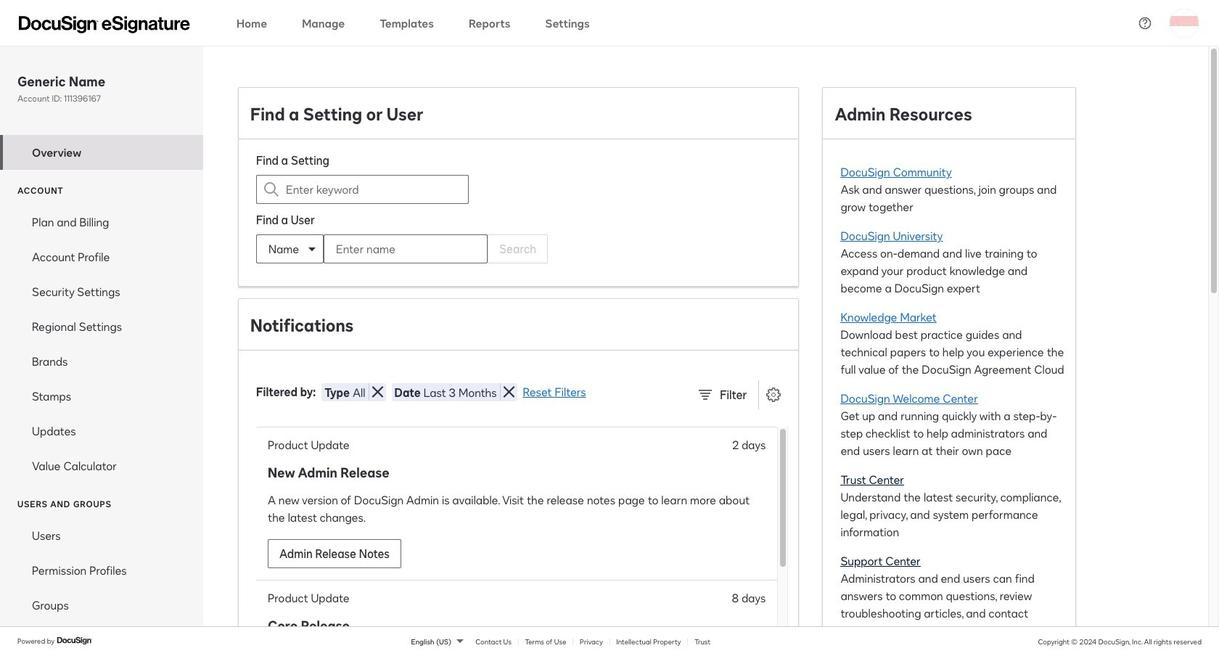 Task type: vqa. For each thing, say whether or not it's contained in the screenshot.
Enter keyword text box
yes



Task type: locate. For each thing, give the bounding box(es) containing it.
docusign admin image
[[19, 16, 190, 33]]

Enter name text field
[[325, 235, 458, 263]]



Task type: describe. For each thing, give the bounding box(es) containing it.
your uploaded profile image image
[[1170, 8, 1200, 37]]

docusign image
[[57, 636, 93, 647]]

Enter keyword text field
[[286, 176, 440, 203]]

account element
[[0, 205, 203, 484]]

users and groups element
[[0, 519, 203, 623]]



